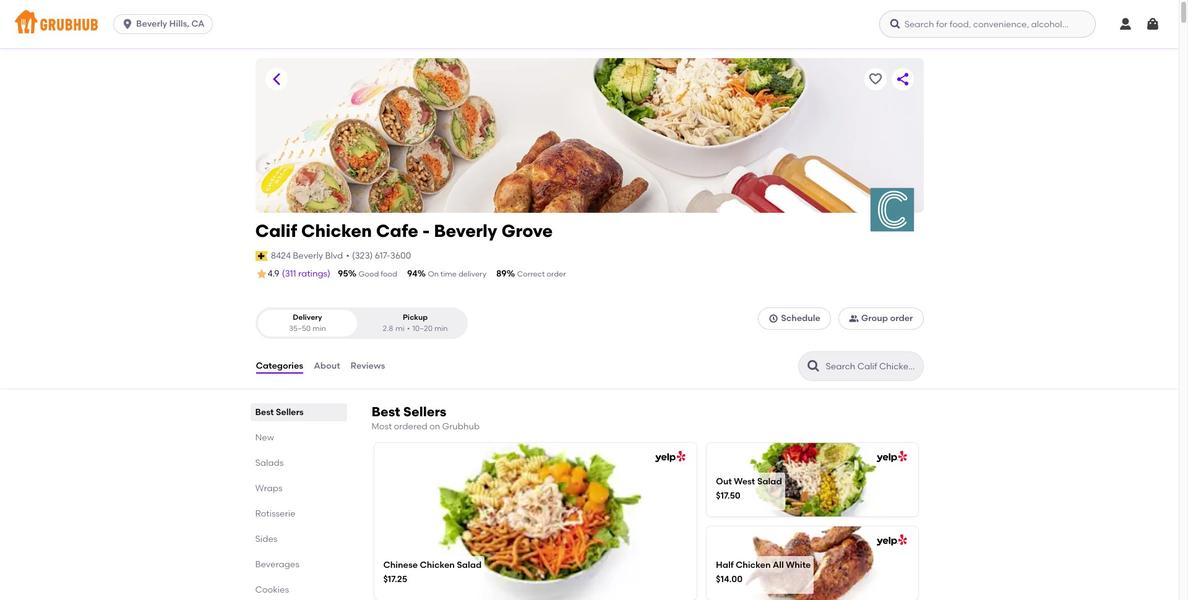 Task type: locate. For each thing, give the bounding box(es) containing it.
0 horizontal spatial beverly
[[136, 19, 167, 29]]

yelp image for out west salad
[[875, 451, 908, 463]]

chicken left the all
[[736, 560, 771, 570]]

2 min from the left
[[434, 324, 448, 333]]

sellers
[[403, 404, 446, 420], [276, 407, 304, 418]]

order for correct order
[[547, 270, 566, 278]]

(311 ratings)
[[282, 269, 331, 279]]

chicken inside half chicken all white $14.00
[[736, 560, 771, 570]]

on
[[429, 421, 440, 432]]

8424
[[271, 250, 291, 261]]

Search for food, convenience, alcohol... search field
[[879, 11, 1096, 38]]

1 vertical spatial •
[[407, 324, 410, 333]]

pickup
[[403, 313, 428, 322]]

main navigation navigation
[[0, 0, 1179, 48]]

617-
[[375, 250, 390, 261]]

1 vertical spatial salad
[[457, 560, 482, 570]]

beverages
[[255, 559, 299, 570]]

hills,
[[169, 19, 189, 29]]

calif chicken cafe - beverly grove
[[255, 220, 553, 241]]

yelp image
[[653, 451, 686, 463], [875, 451, 908, 463], [875, 535, 908, 547]]

sellers up on on the left bottom of the page
[[403, 404, 446, 420]]

sellers for best sellers
[[276, 407, 304, 418]]

about button
[[313, 344, 341, 389]]

beverly right - in the top of the page
[[434, 220, 497, 241]]

0 horizontal spatial salad
[[457, 560, 482, 570]]

beverly
[[136, 19, 167, 29], [434, 220, 497, 241], [293, 250, 323, 261]]

yelp image for chinese chicken salad
[[653, 451, 686, 463]]

best up "new"
[[255, 407, 274, 418]]

chicken right chinese
[[420, 560, 455, 570]]

0 horizontal spatial order
[[547, 270, 566, 278]]

4.9
[[268, 269, 279, 279]]

best sellers
[[255, 407, 304, 418]]

0 horizontal spatial svg image
[[121, 18, 134, 30]]

chicken
[[301, 220, 372, 241], [420, 560, 455, 570], [736, 560, 771, 570]]

chicken for half
[[736, 560, 771, 570]]

beverly hills, ca
[[136, 19, 205, 29]]

2 horizontal spatial beverly
[[434, 220, 497, 241]]

1 horizontal spatial chicken
[[420, 560, 455, 570]]

$14.00
[[716, 575, 743, 585]]

chicken up blvd
[[301, 220, 372, 241]]

$17.25
[[383, 575, 407, 585]]

svg image inside schedule button
[[769, 314, 779, 324]]

0 horizontal spatial sellers
[[276, 407, 304, 418]]

0 horizontal spatial svg image
[[769, 314, 779, 324]]

1 horizontal spatial best
[[372, 404, 400, 420]]

3600
[[390, 250, 411, 261]]

0 vertical spatial salad
[[757, 476, 782, 487]]

half
[[716, 560, 734, 570]]

1 horizontal spatial •
[[407, 324, 410, 333]]

about
[[314, 361, 340, 371]]

sides
[[255, 534, 278, 545]]

save this restaurant image
[[868, 72, 883, 87]]

beverly left hills,
[[136, 19, 167, 29]]

svg image
[[1118, 17, 1133, 32], [889, 18, 901, 30], [769, 314, 779, 324]]

min right 10–20
[[434, 324, 448, 333]]

1 horizontal spatial beverly
[[293, 250, 323, 261]]

(311
[[282, 269, 296, 279]]

10–20
[[412, 324, 433, 333]]

best for best sellers
[[255, 407, 274, 418]]

94
[[407, 269, 417, 279]]

half chicken all white $14.00
[[716, 560, 811, 585]]

1 horizontal spatial order
[[890, 313, 913, 324]]

salad inside out west salad $17.50
[[757, 476, 782, 487]]

good
[[359, 270, 379, 278]]

svg image
[[1146, 17, 1160, 32], [121, 18, 134, 30]]

2 vertical spatial beverly
[[293, 250, 323, 261]]

people icon image
[[849, 314, 859, 324]]

categories button
[[255, 344, 304, 389]]

calif chicken cafe - beverly grove logo image
[[870, 188, 914, 231]]

delivery 35–50 min
[[289, 313, 326, 333]]

• right blvd
[[346, 250, 349, 261]]

mi
[[396, 324, 405, 333]]

best
[[372, 404, 400, 420], [255, 407, 274, 418]]

1 horizontal spatial salad
[[757, 476, 782, 487]]

sellers down 'categories' button
[[276, 407, 304, 418]]

out
[[716, 476, 732, 487]]

salads
[[255, 458, 284, 469]]

0 vertical spatial order
[[547, 270, 566, 278]]

1 min from the left
[[313, 324, 326, 333]]

beverly hills, ca button
[[113, 14, 218, 34]]

best up most
[[372, 404, 400, 420]]

-
[[423, 220, 430, 241]]

calif
[[255, 220, 297, 241]]

0 horizontal spatial chicken
[[301, 220, 372, 241]]

• inside pickup 2.8 mi • 10–20 min
[[407, 324, 410, 333]]

0 vertical spatial beverly
[[136, 19, 167, 29]]

•
[[346, 250, 349, 261], [407, 324, 410, 333]]

1 vertical spatial beverly
[[434, 220, 497, 241]]

0 vertical spatial •
[[346, 250, 349, 261]]

option group
[[255, 308, 468, 339]]

• right mi
[[407, 324, 410, 333]]

categories
[[256, 361, 303, 371]]

2 horizontal spatial chicken
[[736, 560, 771, 570]]

chicken inside the chinese chicken salad $17.25
[[420, 560, 455, 570]]

salad for chinese chicken salad
[[457, 560, 482, 570]]

order inside button
[[890, 313, 913, 324]]

ordered
[[394, 421, 427, 432]]

• (323) 617-3600
[[346, 250, 411, 261]]

order
[[547, 270, 566, 278], [890, 313, 913, 324]]

subscription pass image
[[255, 251, 268, 261]]

out west salad $17.50
[[716, 476, 782, 501]]

min inside pickup 2.8 mi • 10–20 min
[[434, 324, 448, 333]]

salad
[[757, 476, 782, 487], [457, 560, 482, 570]]

1 vertical spatial order
[[890, 313, 913, 324]]

0 horizontal spatial min
[[313, 324, 326, 333]]

yelp image for half chicken all white
[[875, 535, 908, 547]]

35–50
[[289, 324, 311, 333]]

most
[[372, 421, 392, 432]]

salad inside the chinese chicken salad $17.25
[[457, 560, 482, 570]]

group order button
[[838, 308, 924, 330]]

1 horizontal spatial sellers
[[403, 404, 446, 420]]

beverly up (311 ratings)
[[293, 250, 323, 261]]

star icon image
[[255, 268, 268, 280]]

min
[[313, 324, 326, 333], [434, 324, 448, 333]]

order right correct at the top left
[[547, 270, 566, 278]]

best inside best sellers most ordered on grubhub
[[372, 404, 400, 420]]

share icon image
[[895, 72, 910, 87]]

0 horizontal spatial •
[[346, 250, 349, 261]]

all
[[773, 560, 784, 570]]

min down "delivery"
[[313, 324, 326, 333]]

0 horizontal spatial best
[[255, 407, 274, 418]]

new
[[255, 433, 274, 443]]

1 horizontal spatial min
[[434, 324, 448, 333]]

beverly inside button
[[293, 250, 323, 261]]

on
[[428, 270, 439, 278]]

search icon image
[[806, 359, 821, 374]]

89
[[496, 269, 507, 279]]

sellers inside best sellers most ordered on grubhub
[[403, 404, 446, 420]]

order right group
[[890, 313, 913, 324]]



Task type: describe. For each thing, give the bounding box(es) containing it.
white
[[786, 560, 811, 570]]

8424 beverly blvd button
[[270, 249, 344, 263]]

correct order
[[517, 270, 566, 278]]

schedule button
[[758, 308, 831, 330]]

1 horizontal spatial svg image
[[1146, 17, 1160, 32]]

8424 beverly blvd
[[271, 250, 343, 261]]

cookies
[[255, 585, 289, 595]]

reviews
[[351, 361, 385, 371]]

beverly inside button
[[136, 19, 167, 29]]

delivery
[[459, 270, 486, 278]]

2 horizontal spatial svg image
[[1118, 17, 1133, 32]]

svg image inside beverly hills, ca button
[[121, 18, 134, 30]]

grubhub
[[442, 421, 480, 432]]

grove
[[502, 220, 553, 241]]

group order
[[861, 313, 913, 324]]

wraps
[[255, 483, 283, 494]]

schedule
[[781, 313, 821, 324]]

$17.50
[[716, 491, 741, 501]]

(323) 617-3600 button
[[352, 250, 411, 262]]

95
[[338, 269, 348, 279]]

salad for out west salad
[[757, 476, 782, 487]]

pickup 2.8 mi • 10–20 min
[[383, 313, 448, 333]]

chinese chicken salad $17.25
[[383, 560, 482, 585]]

ratings)
[[298, 269, 331, 279]]

group
[[861, 313, 888, 324]]

save this restaurant button
[[864, 68, 887, 90]]

food
[[381, 270, 397, 278]]

on time delivery
[[428, 270, 486, 278]]

rotisserie
[[255, 509, 296, 519]]

best sellers most ordered on grubhub
[[372, 404, 480, 432]]

min inside delivery 35–50 min
[[313, 324, 326, 333]]

option group containing delivery 35–50 min
[[255, 308, 468, 339]]

1 horizontal spatial svg image
[[889, 18, 901, 30]]

sellers for best sellers most ordered on grubhub
[[403, 404, 446, 420]]

(323)
[[352, 250, 373, 261]]

good food
[[359, 270, 397, 278]]

order for group order
[[890, 313, 913, 324]]

delivery
[[293, 313, 322, 322]]

ca
[[191, 19, 205, 29]]

chinese
[[383, 560, 418, 570]]

caret left icon image
[[269, 72, 284, 87]]

chicken for chinese
[[420, 560, 455, 570]]

blvd
[[325, 250, 343, 261]]

Search Calif Chicken Cafe - Beverly Grove search field
[[825, 361, 919, 373]]

cafe
[[376, 220, 418, 241]]

time
[[441, 270, 457, 278]]

best for best sellers most ordered on grubhub
[[372, 404, 400, 420]]

2.8
[[383, 324, 393, 333]]

correct
[[517, 270, 545, 278]]

west
[[734, 476, 755, 487]]

reviews button
[[350, 344, 386, 389]]

chicken for calif
[[301, 220, 372, 241]]



Task type: vqa. For each thing, say whether or not it's contained in the screenshot.
-
yes



